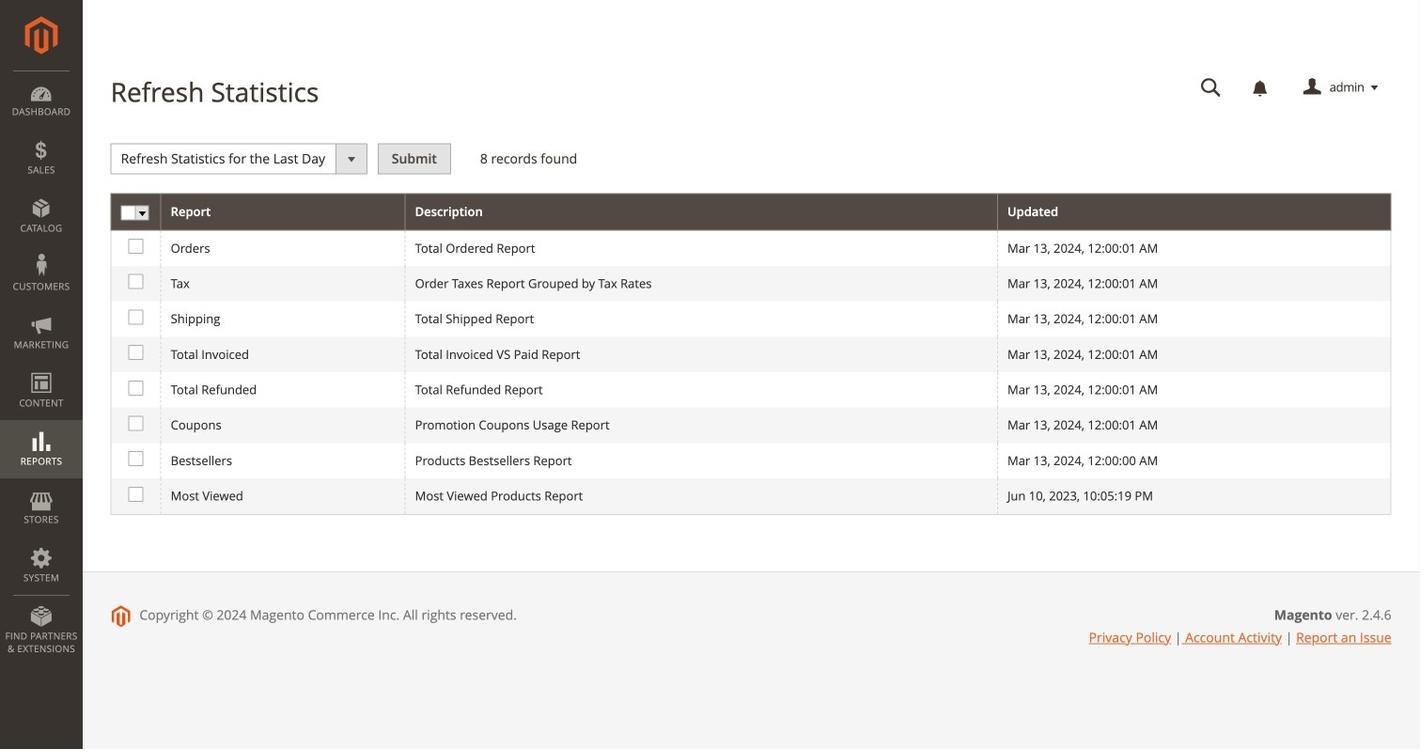 Task type: locate. For each thing, give the bounding box(es) containing it.
None text field
[[1188, 71, 1235, 104]]

None checkbox
[[128, 310, 141, 322], [128, 345, 141, 357], [128, 452, 141, 464], [128, 487, 141, 499], [128, 310, 141, 322], [128, 345, 141, 357], [128, 452, 141, 464], [128, 487, 141, 499]]

None checkbox
[[128, 239, 141, 251], [128, 274, 141, 287], [128, 381, 141, 393], [128, 416, 141, 428], [128, 239, 141, 251], [128, 274, 141, 287], [128, 381, 141, 393], [128, 416, 141, 428]]

magento admin panel image
[[25, 16, 58, 55]]

menu bar
[[0, 71, 83, 665]]



